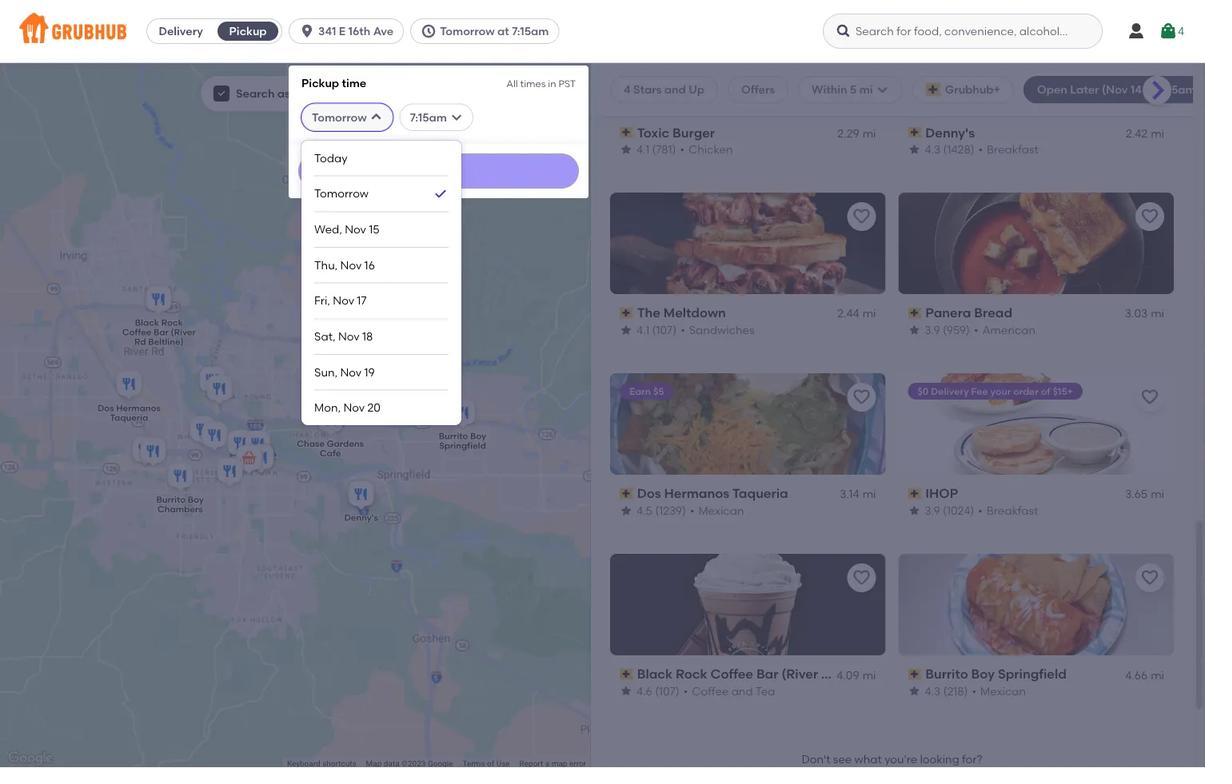 Task type: locate. For each thing, give the bounding box(es) containing it.
springfield
[[439, 441, 486, 452], [998, 667, 1067, 683]]

1 horizontal spatial beltline)
[[842, 667, 893, 683]]

open later (nov 14 at 7:15am)
[[1037, 83, 1200, 96]]

boy inside burrito boy chambers denny's
[[188, 494, 204, 505]]

4.1 down toxic
[[637, 143, 650, 157]]

(river down black rock coffee bar (river rd beltline) icon
[[171, 327, 196, 338]]

1 horizontal spatial pickup
[[302, 76, 339, 90]]

fee
[[971, 386, 988, 398]]

mi right 4.09
[[863, 669, 876, 682]]

0 vertical spatial (107)
[[652, 324, 677, 337]]

bar inside map 'region'
[[154, 327, 169, 338]]

google image
[[4, 749, 57, 769]]

time
[[342, 76, 366, 90]]

4.3 (218)
[[925, 685, 968, 699]]

nov left 16
[[340, 258, 362, 272]]

0 horizontal spatial black rock coffee bar (river rd beltline)
[[122, 318, 196, 348]]

0 horizontal spatial taqueria
[[110, 413, 148, 423]]

burrito boy springfield image
[[447, 397, 479, 432]]

0 vertical spatial 4.3
[[925, 143, 941, 157]]

0 vertical spatial mexican
[[699, 504, 744, 518]]

search as i move the map
[[236, 87, 377, 100]]

1 vertical spatial • mexican
[[972, 685, 1026, 699]]

mexican down the dos hermanos taqueria
[[699, 504, 744, 518]]

1 4.3 from the top
[[925, 143, 941, 157]]

search
[[236, 87, 275, 100]]

2 3.9 from the top
[[925, 504, 940, 518]]

4.3 left (1428)
[[925, 143, 941, 157]]

4.66
[[1125, 669, 1148, 682]]

1 horizontal spatial boy
[[470, 431, 486, 442]]

• right (1428)
[[979, 143, 983, 157]]

denny's inside burrito boy chambers denny's
[[344, 513, 378, 524]]

1 vertical spatial bar
[[756, 667, 779, 683]]

2 save this restaurant image from the top
[[1140, 388, 1160, 408]]

1 vertical spatial springfield
[[998, 667, 1067, 683]]

save this restaurant button for panera bread
[[1136, 203, 1164, 232]]

up
[[689, 83, 705, 96]]

star icon image left 3.9 (959)
[[908, 324, 921, 337]]

plus icon image
[[553, 88, 569, 104]]

tomorrow inside option
[[314, 187, 369, 200]]

0 vertical spatial 7:15am
[[512, 24, 549, 38]]

1 vertical spatial (107)
[[655, 685, 680, 699]]

subscription pass image for toxic burger
[[620, 127, 634, 138]]

svg image inside 341 e 16th ave button
[[299, 23, 315, 39]]

4.1 (107)
[[637, 324, 677, 337]]

thu, nov 16
[[314, 258, 375, 272]]

1 save this restaurant image from the top
[[1140, 27, 1160, 46]]

1 horizontal spatial delivery
[[931, 386, 969, 398]]

1 vertical spatial 4.1
[[637, 324, 650, 337]]

4 up 7:15am)
[[1178, 24, 1184, 38]]

sat,
[[314, 330, 336, 343]]

• for the meltdown
[[681, 324, 685, 337]]

3.65 mi
[[1125, 488, 1164, 502]]

• mexican down the dos hermanos taqueria
[[690, 504, 744, 518]]

1 vertical spatial taqueria
[[732, 486, 788, 502]]

15
[[369, 223, 380, 236]]

mi for toxic burger
[[863, 127, 876, 140]]

• mexican for boy
[[972, 685, 1026, 699]]

• for black rock coffee bar (river rd beltline)
[[684, 685, 688, 699]]

• for toxic burger
[[680, 143, 684, 157]]

hermanos up burrito boy 11th ave icon
[[116, 403, 161, 414]]

and left "up"
[[664, 83, 686, 96]]

what
[[855, 754, 882, 767]]

nov left 19
[[340, 365, 362, 379]]

0 horizontal spatial • mexican
[[690, 504, 744, 518]]

save this restaurant image
[[852, 208, 871, 227], [1140, 208, 1160, 227], [852, 388, 871, 408], [852, 569, 871, 588]]

0 vertical spatial 3.9
[[925, 324, 940, 337]]

0 vertical spatial springfield
[[439, 441, 486, 452]]

subscription pass image for black rock coffee bar (river rd beltline)
[[620, 669, 634, 680]]

4.1
[[637, 143, 650, 157], [637, 324, 650, 337]]

0 horizontal spatial burrito
[[156, 494, 186, 505]]

mi right 2.29
[[863, 127, 876, 140]]

0 vertical spatial coffee
[[122, 327, 151, 338]]

minus icon image
[[553, 122, 569, 138]]

• down panera bread
[[974, 324, 978, 337]]

i
[[293, 87, 296, 100]]

fat shack image
[[244, 442, 276, 477]]

mi right 4.66
[[1151, 669, 1164, 682]]

hermanos up (1239)
[[664, 486, 729, 502]]

sun, nov 19
[[314, 365, 375, 379]]

svg image up 7:15am)
[[1159, 22, 1178, 41]]

black rock coffee bar (river rd beltline) up tea at the right bottom
[[637, 667, 893, 683]]

0 horizontal spatial (river
[[171, 327, 196, 338]]

(107) down the
[[652, 324, 677, 337]]

4.09 mi
[[837, 669, 876, 682]]

1 horizontal spatial rd
[[821, 667, 838, 683]]

star icon image left the 4.1 (781)
[[620, 144, 633, 156]]

• right '(218)' on the bottom right of page
[[972, 685, 976, 699]]

0 horizontal spatial springfield
[[439, 441, 486, 452]]

3.9 down ihop
[[925, 504, 940, 518]]

coffee
[[122, 327, 151, 338], [711, 667, 753, 683], [692, 685, 729, 699]]

1 vertical spatial (river
[[782, 667, 818, 683]]

1 vertical spatial burrito
[[156, 494, 186, 505]]

0 vertical spatial and
[[664, 83, 686, 96]]

all times in pst
[[507, 78, 576, 89]]

order
[[1013, 386, 1039, 398]]

• mexican down "burrito boy springfield"
[[972, 685, 1026, 699]]

1 vertical spatial and
[[731, 685, 753, 699]]

save this restaurant image for black rock coffee bar (river rd beltline)
[[852, 569, 871, 588]]

nov left 20
[[343, 401, 365, 415]]

mexican
[[699, 504, 744, 518], [980, 685, 1026, 699]]

fri,
[[314, 294, 330, 308]]

svg image left the search
[[217, 89, 226, 98]]

mexican down "burrito boy springfield"
[[980, 685, 1026, 699]]

see
[[833, 754, 852, 767]]

dos for dos hermanos taqueria
[[637, 486, 661, 502]]

pickup
[[229, 24, 267, 38], [302, 76, 339, 90]]

pickup up the search
[[229, 24, 267, 38]]

0 vertical spatial taqueria
[[110, 413, 148, 423]]

bar up tea at the right bottom
[[756, 667, 779, 683]]

• down the meltdown
[[681, 324, 685, 337]]

hermanos
[[116, 403, 161, 414], [664, 486, 729, 502]]

2 horizontal spatial burrito
[[925, 667, 968, 683]]

3.9 down panera
[[925, 324, 940, 337]]

dos hermanos taqueria
[[637, 486, 788, 502]]

breakfast right (1024) on the bottom
[[987, 504, 1038, 518]]

beltline) inside map 'region'
[[148, 337, 184, 348]]

0 vertical spatial pickup
[[229, 24, 267, 38]]

0 vertical spatial bar
[[154, 327, 169, 338]]

for?
[[962, 754, 983, 767]]

3.65
[[1125, 488, 1148, 502]]

0 vertical spatial tomorrow
[[440, 24, 495, 38]]

1 vertical spatial rd
[[821, 667, 838, 683]]

stars
[[633, 83, 662, 96]]

4 left the stars
[[624, 83, 631, 96]]

4.5 (1239)
[[637, 504, 686, 518]]

glass house coffee bar image
[[187, 414, 219, 449]]

coffee down black rock coffee bar (river rd beltline) icon
[[122, 327, 151, 338]]

1 horizontal spatial and
[[731, 685, 753, 699]]

0 vertical spatial breakfast
[[987, 143, 1039, 157]]

boy
[[470, 431, 486, 442], [188, 494, 204, 505], [971, 667, 995, 683]]

• right (1239)
[[690, 504, 695, 518]]

save this restaurant button for black rock coffee bar (river rd beltline)
[[847, 564, 876, 593]]

3.9 (959)
[[925, 324, 970, 337]]

burrito for burrito boy chambers denny's
[[156, 494, 186, 505]]

panera
[[925, 306, 971, 321]]

0 vertical spatial boy
[[470, 431, 486, 442]]

earn
[[629, 386, 651, 398]]

0 vertical spatial (river
[[171, 327, 196, 338]]

grubhub plus flag logo image
[[926, 83, 942, 96]]

subscription pass image
[[620, 127, 634, 138], [908, 127, 922, 138], [908, 308, 922, 319], [620, 669, 634, 680], [908, 669, 922, 680]]

star icon image for black rock coffee bar (river rd beltline)
[[620, 686, 633, 698]]

1 vertical spatial • breakfast
[[978, 504, 1038, 518]]

(107) for the
[[652, 324, 677, 337]]

mi right 2.44
[[863, 308, 876, 321]]

black up 4.6 (107)
[[637, 667, 673, 683]]

7:15am
[[512, 24, 549, 38], [410, 110, 447, 124]]

(107) for black
[[655, 685, 680, 699]]

1 vertical spatial 4.3
[[925, 685, 941, 699]]

tea
[[756, 685, 775, 699]]

1 vertical spatial rock
[[676, 667, 708, 683]]

0 vertical spatial dos
[[98, 403, 114, 414]]

nov left 15
[[345, 223, 366, 236]]

saved restaurant image
[[852, 27, 871, 46]]

(218)
[[943, 685, 968, 699]]

1 horizontal spatial bar
[[756, 667, 779, 683]]

black rock coffee bar (river rd beltline)
[[122, 318, 196, 348], [637, 667, 893, 683]]

svg image inside tomorrow at 7:15am button
[[421, 23, 437, 39]]

0 vertical spatial beltline)
[[148, 337, 184, 348]]

1 horizontal spatial black rock coffee bar (river rd beltline)
[[637, 667, 893, 683]]

star icon image left 4.3 (218)
[[908, 686, 921, 698]]

0 vertical spatial 4
[[1178, 24, 1184, 38]]

subscription pass image for the
[[620, 308, 634, 319]]

0 vertical spatial • breakfast
[[979, 143, 1039, 157]]

black rock coffee bar (river rd beltline) up dos hermanos taqueria icon
[[122, 318, 196, 348]]

4 for 4
[[1178, 24, 1184, 38]]

toxic burger image
[[129, 435, 161, 470]]

0 horizontal spatial 7:15am
[[410, 110, 447, 124]]

star icon image left 3.9 (1024)
[[908, 505, 921, 518]]

offers
[[741, 83, 775, 96]]

save this restaurant image for panera bread
[[1140, 208, 1160, 227]]

4.3
[[925, 143, 941, 157], [925, 685, 941, 699]]

0 horizontal spatial dos
[[98, 403, 114, 414]]

1 vertical spatial 7:15am
[[410, 110, 447, 124]]

0 horizontal spatial pickup
[[229, 24, 267, 38]]

nov left the 17
[[333, 294, 354, 308]]

3.14
[[840, 488, 859, 502]]

0 vertical spatial rd
[[134, 337, 146, 348]]

at up all
[[497, 24, 509, 38]]

chase gardens cafe image
[[315, 404, 347, 439]]

mi for black rock coffee bar (river rd beltline)
[[863, 669, 876, 682]]

1 horizontal spatial hermanos
[[664, 486, 729, 502]]

• breakfast for ihop
[[978, 504, 1038, 518]]

1 4.1 from the top
[[637, 143, 650, 157]]

nov for thu,
[[340, 258, 362, 272]]

within 5 mi
[[812, 83, 873, 96]]

0 vertical spatial 4.1
[[637, 143, 650, 157]]

(river left 4.09
[[782, 667, 818, 683]]

• chicken
[[680, 143, 733, 157]]

rd
[[134, 337, 146, 348], [821, 667, 838, 683]]

1 vertical spatial breakfast
[[987, 504, 1038, 518]]

0 vertical spatial black rock coffee bar (river rd beltline)
[[122, 318, 196, 348]]

star icon image for ihop
[[908, 505, 921, 518]]

0 horizontal spatial 4
[[624, 83, 631, 96]]

star icon image left 4.5
[[620, 505, 633, 518]]

2 vertical spatial save this restaurant image
[[1140, 569, 1160, 588]]

taqueria inside dos hermanos taqueria burrito boy springfield
[[110, 413, 148, 423]]

1 3.9 from the top
[[925, 324, 940, 337]]

today
[[314, 151, 348, 165]]

0 horizontal spatial rd
[[134, 337, 146, 348]]

0 vertical spatial burrito
[[439, 431, 468, 442]]

4.1 for toxic burger
[[637, 143, 650, 157]]

of
[[1041, 386, 1050, 398]]

2 • breakfast from the top
[[978, 504, 1038, 518]]

0 vertical spatial rock
[[161, 318, 183, 328]]

boy for burrito boy chambers denny's
[[188, 494, 204, 505]]

insomnia cookies image
[[245, 442, 277, 477]]

toxic
[[637, 125, 670, 141]]

mi
[[859, 83, 873, 96], [863, 127, 876, 140], [1151, 127, 1164, 140], [863, 308, 876, 321], [1151, 308, 1164, 321], [863, 488, 876, 502], [1151, 488, 1164, 502], [863, 669, 876, 682], [1151, 669, 1164, 682]]

4.3 (1428)
[[925, 143, 975, 157]]

(107) right 4.6
[[655, 685, 680, 699]]

16
[[364, 258, 375, 272]]

2 vertical spatial tomorrow
[[314, 187, 369, 200]]

dos inside dos hermanos taqueria burrito boy springfield
[[98, 403, 114, 414]]

panera bread
[[925, 306, 1013, 321]]

voodoo doughnut – eugene image
[[224, 427, 256, 463]]

burrito inside burrito boy chambers denny's
[[156, 494, 186, 505]]

• breakfast for denny's
[[979, 143, 1039, 157]]

• right (781)
[[680, 143, 684, 157]]

• right 4.6 (107)
[[684, 685, 688, 699]]

update button
[[298, 153, 579, 189]]

2 4.1 from the top
[[637, 324, 650, 337]]

black up dos hermanos taqueria icon
[[135, 318, 159, 328]]

1 horizontal spatial 7:15am
[[512, 24, 549, 38]]

1 vertical spatial black
[[637, 667, 673, 683]]

mi right 3.03
[[1151, 308, 1164, 321]]

1 horizontal spatial burrito
[[439, 431, 468, 442]]

panera bread image
[[337, 353, 369, 388]]

• for ihop
[[978, 504, 983, 518]]

svg image
[[299, 23, 315, 39], [421, 23, 437, 39], [876, 83, 889, 96], [217, 89, 226, 98]]

svg image left saved restaurant image
[[836, 23, 852, 39]]

3.9 for panera bread
[[925, 324, 940, 337]]

1 vertical spatial boy
[[188, 494, 204, 505]]

4 inside 4 button
[[1178, 24, 1184, 38]]

denny's down gardens
[[344, 513, 378, 524]]

2 vertical spatial burrito
[[925, 667, 968, 683]]

0 horizontal spatial black
[[135, 318, 159, 328]]

hermanos for dos hermanos taqueria
[[664, 486, 729, 502]]

pst
[[559, 78, 576, 89]]

mi right 5
[[859, 83, 873, 96]]

save this restaurant image for the meltdown
[[852, 208, 871, 227]]

subscription pass image
[[620, 308, 634, 319], [620, 489, 634, 500], [908, 489, 922, 500]]

nov for fri,
[[333, 294, 354, 308]]

svg image for tomorrow at 7:15am
[[421, 23, 437, 39]]

burrito for burrito boy springfield
[[925, 667, 968, 683]]

1 vertical spatial hermanos
[[664, 486, 729, 502]]

chicken
[[688, 143, 733, 157]]

• breakfast right (1024) on the bottom
[[978, 504, 1038, 518]]

1 vertical spatial pickup
[[302, 76, 339, 90]]

pickup inside button
[[229, 24, 267, 38]]

cafe
[[320, 448, 341, 459]]

pickup time
[[302, 76, 366, 90]]

black rock coffee bar (river rd beltline) inside map 'region'
[[122, 318, 196, 348]]

1 • breakfast from the top
[[979, 143, 1039, 157]]

nov left 18
[[338, 330, 360, 343]]

4.1 down the
[[637, 324, 650, 337]]

1 vertical spatial delivery
[[931, 386, 969, 398]]

denny's up 4.3 (1428)
[[925, 125, 975, 141]]

4 button
[[1159, 17, 1184, 46]]

0 vertical spatial save this restaurant image
[[1140, 27, 1160, 46]]

2 horizontal spatial boy
[[971, 667, 995, 683]]

delivery inside 'delivery' "button"
[[159, 24, 203, 38]]

dos
[[98, 403, 114, 414], [637, 486, 661, 502]]

mi right 3.65
[[1151, 488, 1164, 502]]

boy for burrito boy springfield
[[971, 667, 995, 683]]

4.3 left '(218)' on the bottom right of page
[[925, 685, 941, 699]]

save this restaurant button for the meltdown
[[847, 203, 876, 232]]

star icon image left 4.6
[[620, 686, 633, 698]]

• american
[[974, 324, 1036, 337]]

0 horizontal spatial rock
[[161, 318, 183, 328]]

star icon image left 4.3 (1428)
[[908, 144, 921, 156]]

denny's image
[[345, 479, 377, 514]]

star icon image
[[620, 144, 633, 156], [908, 144, 921, 156], [620, 324, 633, 337], [908, 324, 921, 337], [620, 505, 633, 518], [908, 505, 921, 518], [620, 686, 633, 698], [908, 686, 921, 698]]

1 horizontal spatial • mexican
[[972, 685, 1026, 699]]

mi for the meltdown
[[863, 308, 876, 321]]

4.6
[[637, 685, 652, 699]]

7:15am up update
[[410, 110, 447, 124]]

coffee inside map 'region'
[[122, 327, 151, 338]]

svg image left the 341 on the left of the page
[[299, 23, 315, 39]]

save this restaurant image
[[1140, 27, 1160, 46], [1140, 388, 1160, 408], [1140, 569, 1160, 588]]

taco bell image
[[199, 419, 231, 455]]

2 vertical spatial coffee
[[692, 685, 729, 699]]

• mexican
[[690, 504, 744, 518], [972, 685, 1026, 699]]

3.9 for ihop
[[925, 504, 940, 518]]

the meltdown
[[637, 306, 726, 321]]

2 vertical spatial boy
[[971, 667, 995, 683]]

(1024)
[[943, 504, 974, 518]]

hermanos inside dos hermanos taqueria burrito boy springfield
[[116, 403, 161, 414]]

0 horizontal spatial boy
[[188, 494, 204, 505]]

3.9 (1024)
[[925, 504, 974, 518]]

subscription pass image for dos
[[620, 489, 634, 500]]

mi right 2.42
[[1151, 127, 1164, 140]]

2.29 mi
[[838, 127, 876, 140]]

springfield inside dos hermanos taqueria burrito boy springfield
[[439, 441, 486, 452]]

list box containing today
[[314, 141, 449, 425]]

burrito boy chambers image
[[164, 460, 196, 495]]

coffee up • coffee and tea
[[711, 667, 753, 683]]

• breakfast
[[979, 143, 1039, 157], [978, 504, 1038, 518]]

save this restaurant button
[[1136, 22, 1164, 51], [847, 203, 876, 232], [1136, 203, 1164, 232], [847, 384, 876, 412], [1136, 384, 1164, 412], [847, 564, 876, 593], [1136, 564, 1164, 593]]

burrito
[[439, 431, 468, 442], [156, 494, 186, 505], [925, 667, 968, 683]]

mi right '3.14'
[[863, 488, 876, 502]]

at right 14
[[1145, 83, 1156, 96]]

star icon image left 4.1 (107)
[[620, 324, 633, 337]]

breakfast for denny's
[[987, 143, 1039, 157]]

• breakfast right (1428)
[[979, 143, 1039, 157]]

• for burrito boy springfield
[[972, 685, 976, 699]]

0 horizontal spatial denny's
[[344, 513, 378, 524]]

0 vertical spatial hermanos
[[116, 403, 161, 414]]

0 horizontal spatial at
[[497, 24, 509, 38]]

delivery left pickup button
[[159, 24, 203, 38]]

4.1 (781)
[[637, 143, 676, 157]]

0 vertical spatial at
[[497, 24, 509, 38]]

7:15am up times
[[512, 24, 549, 38]]

1 vertical spatial dos
[[637, 486, 661, 502]]

0 horizontal spatial beltline)
[[148, 337, 184, 348]]

• coffee and tea
[[684, 685, 775, 699]]

svg image for 341 e 16th ave
[[299, 23, 315, 39]]

chambers
[[158, 504, 203, 515]]

1 vertical spatial mexican
[[980, 685, 1026, 699]]

1 vertical spatial 3.9
[[925, 504, 940, 518]]

and left tea at the right bottom
[[731, 685, 753, 699]]

2 4.3 from the top
[[925, 685, 941, 699]]

fri, nov 17
[[314, 294, 367, 308]]

1 horizontal spatial taqueria
[[732, 486, 788, 502]]

1 vertical spatial at
[[1145, 83, 1156, 96]]

0 horizontal spatial mexican
[[699, 504, 744, 518]]

taqueria for dos hermanos taqueria
[[732, 486, 788, 502]]

svg image right the ave
[[421, 23, 437, 39]]

save this restaurant image for burrito boy springfield
[[1140, 569, 1160, 588]]

map
[[352, 87, 377, 100]]

mi for ihop
[[1151, 488, 1164, 502]]

breakfast right (1428)
[[987, 143, 1039, 157]]

coffee right 4.6 (107)
[[692, 685, 729, 699]]

list box
[[314, 141, 449, 425]]

meltdown
[[664, 306, 726, 321]]

0 horizontal spatial bar
[[154, 327, 169, 338]]

3 save this restaurant image from the top
[[1140, 569, 1160, 588]]

0 vertical spatial black
[[135, 318, 159, 328]]

• right (1024) on the bottom
[[978, 504, 983, 518]]

check icon image
[[433, 186, 449, 202]]

0 horizontal spatial and
[[664, 83, 686, 96]]

delivery right $0
[[931, 386, 969, 398]]

bar down black rock coffee bar (river rd beltline) icon
[[154, 327, 169, 338]]

0 horizontal spatial hermanos
[[116, 403, 161, 414]]

• for panera bread
[[974, 324, 978, 337]]

sun,
[[314, 365, 338, 379]]

mi for denny's
[[1151, 127, 1164, 140]]

1 horizontal spatial at
[[1145, 83, 1156, 96]]

pickup right i
[[302, 76, 339, 90]]

svg image
[[1159, 22, 1178, 41], [836, 23, 852, 39], [370, 111, 383, 124], [450, 111, 463, 124]]

delivery
[[159, 24, 203, 38], [931, 386, 969, 398]]



Task type: describe. For each thing, give the bounding box(es) containing it.
pickup button
[[214, 18, 282, 44]]

later
[[1070, 83, 1099, 96]]

in
[[548, 78, 556, 89]]

star icon image for toxic burger
[[620, 144, 633, 156]]

pickup for pickup time
[[302, 76, 339, 90]]

nov for wed,
[[345, 223, 366, 236]]

e
[[339, 24, 346, 38]]

tomorrow at 7:15am button
[[410, 18, 566, 44]]

5
[[850, 83, 857, 96]]

svg image for search as i move the map
[[217, 89, 226, 98]]

3.03 mi
[[1125, 308, 1164, 321]]

svg image up update
[[450, 111, 463, 124]]

black inside black rock coffee bar (river rd beltline)
[[135, 318, 159, 328]]

• for denny's
[[979, 143, 983, 157]]

burrito inside dos hermanos taqueria burrito boy springfield
[[439, 431, 468, 442]]

save this restaurant image for denny's
[[1140, 27, 1160, 46]]

don't
[[802, 754, 830, 767]]

mon, nov 20
[[314, 401, 381, 415]]

save this restaurant button for denny's
[[1136, 22, 1164, 51]]

times
[[520, 78, 546, 89]]

at inside button
[[497, 24, 509, 38]]

save this restaurant button for burrito boy springfield
[[1136, 564, 1164, 593]]

(nov
[[1102, 83, 1128, 96]]

breakfast for ihop
[[987, 504, 1038, 518]]

dizzy dean's donuts image
[[137, 435, 169, 471]]

hermanos for dos hermanos taqueria burrito boy springfield
[[116, 403, 161, 414]]

and for up
[[664, 83, 686, 96]]

• mexican for hermanos
[[690, 504, 744, 518]]

burger
[[673, 125, 715, 141]]

mexican for boy
[[980, 685, 1026, 699]]

tomorrow option
[[314, 176, 449, 212]]

7:15am inside button
[[512, 24, 549, 38]]

star icon image for dos hermanos taqueria
[[620, 505, 633, 518]]

thu,
[[314, 258, 338, 272]]

taqueria for dos hermanos taqueria burrito boy springfield
[[110, 413, 148, 423]]

mon,
[[314, 401, 341, 415]]

mi for burrito boy springfield
[[1151, 669, 1164, 682]]

the meltdown image
[[346, 479, 378, 514]]

nov for sun,
[[340, 365, 362, 379]]

looking
[[920, 754, 959, 767]]

1 vertical spatial black rock coffee bar (river rd beltline)
[[637, 667, 893, 683]]

2.44
[[838, 308, 859, 321]]

4.6 (107)
[[637, 685, 680, 699]]

subscription pass image for panera bread
[[908, 308, 922, 319]]

4.09
[[837, 669, 859, 682]]

dos hermanos taqueria burrito boy springfield
[[98, 403, 486, 452]]

star icon image for panera bread
[[908, 324, 921, 337]]

3.14 mi
[[840, 488, 876, 502]]

burrito boy image
[[242, 428, 274, 463]]

2.42
[[1126, 127, 1148, 140]]

mexican for hermanos
[[699, 504, 744, 518]]

7:15am)
[[1159, 83, 1200, 96]]

ihop image
[[343, 319, 375, 354]]

1 vertical spatial beltline)
[[842, 667, 893, 683]]

burrito boy 11th ave image
[[131, 433, 163, 468]]

saved restaurant button
[[847, 22, 876, 51]]

7 eleven image
[[233, 443, 265, 478]]

don't see what you're looking for?
[[802, 754, 983, 767]]

svg image down map
[[370, 111, 383, 124]]

mi for dos hermanos taqueria
[[863, 488, 876, 502]]

14
[[1131, 83, 1142, 96]]

18
[[362, 330, 373, 343]]

3.03
[[1125, 308, 1148, 321]]

elmer's breakfast lunch dinner- eugene image
[[204, 373, 236, 408]]

tomorrow at 7:15am
[[440, 24, 549, 38]]

bj's restaurant & brewhouse image
[[196, 364, 228, 399]]

chase
[[297, 438, 325, 449]]

map region
[[0, 0, 755, 769]]

ihop
[[925, 486, 958, 502]]

the
[[332, 87, 349, 100]]

19
[[364, 365, 375, 379]]

4.3 for burrito boy springfield
[[925, 685, 941, 699]]

american
[[982, 324, 1036, 337]]

pr button
[[1147, 574, 1205, 603]]

bread
[[974, 306, 1013, 321]]

341 e 16th ave
[[318, 24, 394, 38]]

chase gardens cafe
[[297, 438, 364, 459]]

$0 delivery fee your order of $15+
[[918, 386, 1073, 398]]

svg image right 5
[[876, 83, 889, 96]]

rd inside black rock coffee bar (river rd beltline)
[[134, 337, 146, 348]]

star icon image for denny's
[[908, 144, 921, 156]]

move
[[299, 87, 329, 100]]

1 vertical spatial tomorrow
[[312, 110, 367, 124]]

1 horizontal spatial black
[[637, 667, 673, 683]]

2.29
[[838, 127, 859, 140]]

you're
[[885, 754, 917, 767]]

4.1 for the meltdown
[[637, 324, 650, 337]]

burrito boy chambers denny's
[[156, 494, 378, 524]]

$5
[[653, 386, 664, 398]]

nov for mon,
[[343, 401, 365, 415]]

dos hermanos taqueria image
[[113, 368, 145, 403]]

rock inside map 'region'
[[161, 318, 183, 328]]

as
[[277, 87, 290, 100]]

(959)
[[943, 324, 970, 337]]

wed,
[[314, 223, 342, 236]]

mi for panera bread
[[1151, 308, 1164, 321]]

wed, nov 15
[[314, 223, 380, 236]]

4.3 for denny's
[[925, 143, 941, 157]]

burrito boy springfield
[[925, 667, 1067, 683]]

(river inside map 'region'
[[171, 327, 196, 338]]

svg image inside 4 button
[[1159, 22, 1178, 41]]

1 vertical spatial coffee
[[711, 667, 753, 683]]

17
[[357, 294, 367, 308]]

$15+
[[1053, 386, 1073, 398]]

star icon image for the meltdown
[[620, 324, 633, 337]]

1 horizontal spatial rock
[[676, 667, 708, 683]]

the
[[637, 306, 661, 321]]

4 for 4 stars and up
[[624, 83, 631, 96]]

(1239)
[[655, 504, 686, 518]]

sandwiches
[[689, 324, 755, 337]]

open
[[1037, 83, 1067, 96]]

subscription pass image for burrito boy springfield
[[908, 669, 922, 680]]

• for dos hermanos taqueria
[[690, 504, 695, 518]]

grubhub+
[[945, 83, 1000, 96]]

sat, nov 18
[[314, 330, 373, 343]]

pickup for pickup
[[229, 24, 267, 38]]

tomorrow inside button
[[440, 24, 495, 38]]

(1428)
[[943, 143, 975, 157]]

4.5
[[637, 504, 652, 518]]

list box inside the main navigation navigation
[[314, 141, 449, 425]]

cornucopia image
[[214, 455, 246, 491]]

main navigation navigation
[[0, 0, 1205, 769]]

boy inside dos hermanos taqueria burrito boy springfield
[[470, 431, 486, 442]]

subscription pass image for denny's
[[908, 127, 922, 138]]

star icon image for burrito boy springfield
[[908, 686, 921, 698]]

1 horizontal spatial denny's
[[925, 125, 975, 141]]

update
[[421, 165, 457, 177]]

$0
[[918, 386, 929, 398]]

4.66 mi
[[1125, 669, 1164, 682]]

4 stars and up
[[624, 83, 705, 96]]

• sandwiches
[[681, 324, 755, 337]]

and for tea
[[731, 685, 753, 699]]

dos for dos hermanos taqueria burrito boy springfield
[[98, 403, 114, 414]]

341
[[318, 24, 336, 38]]

nov for sat,
[[338, 330, 360, 343]]

black rock coffee bar (river rd beltline) image
[[143, 284, 175, 319]]

earn $5
[[629, 386, 664, 398]]

1 horizontal spatial springfield
[[998, 667, 1067, 683]]



Task type: vqa. For each thing, say whether or not it's contained in the screenshot.


